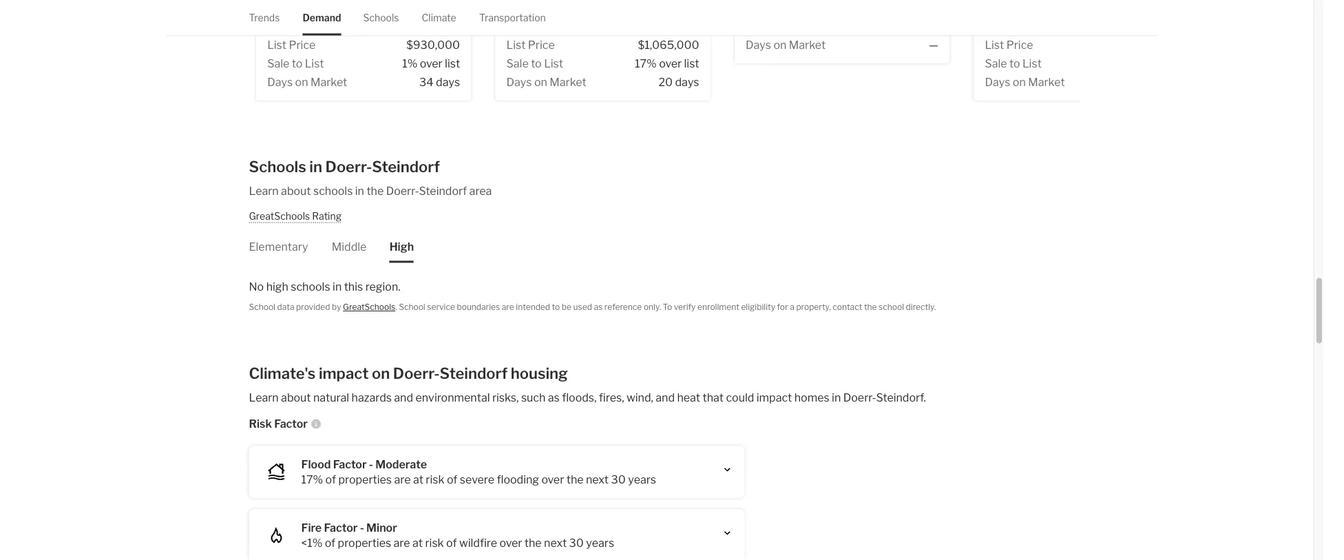 Task type: describe. For each thing, give the bounding box(es) containing it.
demand
[[303, 12, 341, 23]]

data
[[277, 302, 294, 312]]

market inside list price sale to list days on market
[[1028, 75, 1065, 89]]

95124 for $930,000
[[416, 11, 441, 21]]

days on market for 34
[[267, 75, 347, 89]]

high
[[390, 240, 414, 253]]

to
[[663, 302, 672, 312]]

transportation
[[479, 12, 546, 23]]

meridian for $930,000
[[289, 11, 322, 21]]

0 vertical spatial 17%
[[635, 56, 657, 70]]

over inside "flood factor - moderate 17% of properties are at risk of severe flooding over the next 30 years"
[[542, 472, 564, 486]]

1 school from the left
[[249, 302, 275, 312]]

floods,
[[562, 390, 597, 404]]

1 vertical spatial greatschools
[[343, 302, 396, 312]]

flood factor - moderate 17% of properties are at risk of severe flooding over the next 30 years
[[301, 457, 656, 486]]

$1,065,000
[[638, 38, 699, 51]]

severe
[[460, 472, 495, 486]]

30 inside fire factor - minor <1% of properties are at risk of wildfire over the next 30 years
[[569, 536, 584, 549]]

hazards
[[352, 390, 392, 404]]

0 vertical spatial steindorf
[[372, 157, 440, 176]]

fire factor - minor <1% of properties are at risk of wildfire over the next 30 years
[[301, 521, 614, 549]]

about for natural
[[281, 390, 311, 404]]

sale to list for 17% over list
[[506, 56, 563, 70]]

risk for wildfire
[[425, 536, 444, 549]]

natural
[[313, 390, 349, 404]]

1%
[[402, 56, 417, 70]]

greatschools link
[[343, 302, 396, 312]]

environmental
[[416, 390, 490, 404]]

2881 for $1,065,000
[[506, 11, 526, 21]]

a
[[790, 302, 795, 312]]

2 school from the left
[[399, 302, 426, 312]]

over down $1,065,000
[[659, 56, 682, 70]]

middle
[[332, 240, 367, 253]]

that
[[703, 390, 724, 404]]

doerr- up the high element
[[386, 184, 419, 197]]

learn for learn about natural hazards and environmental risks, such as floods, fires, wind, and heat that      could impact homes in doerr-steindorf.
[[249, 390, 279, 404]]

1 and from the left
[[394, 390, 413, 404]]

risk for severe
[[426, 472, 445, 486]]

over inside fire factor - minor <1% of properties are at risk of wildfire over the next 30 years
[[500, 536, 522, 549]]

1% over list
[[402, 56, 460, 70]]

homes
[[795, 390, 830, 404]]

schools for high
[[291, 280, 330, 293]]

climate link
[[422, 0, 457, 35]]

properties for moderate
[[339, 472, 392, 486]]

only.
[[644, 302, 661, 312]]

the inside fire factor - minor <1% of properties are at risk of wildfire over the next 30 years
[[525, 536, 542, 549]]

2881 meridian ave #202, san jose, ca 95124
[[267, 11, 441, 21]]

on for —
[[773, 38, 787, 51]]

rating
[[312, 210, 342, 222]]

high element
[[390, 223, 414, 263]]

sale for 1% over list
[[267, 56, 289, 70]]

20
[[659, 75, 673, 89]]

factor for risk
[[274, 417, 308, 430]]

0 vertical spatial greatschools
[[249, 210, 310, 222]]

sale to list for 1% over list
[[267, 56, 324, 70]]

service
[[427, 302, 455, 312]]

could
[[726, 390, 755, 404]]

price for 1% over list
[[289, 38, 315, 51]]

directly.
[[906, 302, 936, 312]]

learn for learn about schools in the doerr-steindorf area
[[249, 184, 279, 197]]

jose, for $930,000
[[381, 11, 400, 21]]

trends link
[[249, 0, 280, 35]]

in left this
[[333, 280, 342, 293]]

schools for schools in doerr-steindorf
[[249, 157, 306, 176]]

heat
[[677, 390, 701, 404]]

transportation link
[[479, 0, 546, 35]]

trends
[[249, 12, 280, 23]]

days on market for —
[[746, 38, 826, 51]]

- for minor
[[360, 521, 364, 534]]

steindorf.
[[877, 390, 926, 404]]

ave for $1,065,000
[[563, 11, 578, 21]]

#364,
[[580, 11, 603, 21]]

1 vertical spatial steindorf
[[419, 184, 467, 197]]

learn about schools in the doerr-steindorf area
[[249, 184, 492, 197]]

fires,
[[599, 390, 624, 404]]

0 vertical spatial are
[[502, 302, 514, 312]]

#202,
[[341, 11, 363, 21]]

schools link
[[363, 0, 399, 35]]

doerr- up "environmental"
[[393, 364, 440, 382]]

of left severe
[[447, 472, 458, 486]]

days for 34
[[267, 75, 292, 89]]

17% inside "flood factor - moderate 17% of properties are at risk of severe flooding over the next 30 years"
[[301, 472, 323, 486]]

fire
[[301, 521, 322, 534]]

of right <1%
[[325, 536, 336, 549]]

contact
[[833, 302, 863, 312]]

.
[[396, 302, 397, 312]]

sale for 17% over list
[[506, 56, 528, 70]]

verify
[[674, 302, 696, 312]]

34
[[419, 75, 433, 89]]

1 horizontal spatial impact
[[757, 390, 792, 404]]

elementary element
[[249, 223, 308, 263]]

are for minor
[[394, 536, 410, 549]]

days for 20 days
[[675, 75, 699, 89]]

schools for about
[[313, 184, 353, 197]]

doerr- up 'learn about schools in the doerr-steindorf area'
[[326, 157, 372, 176]]

no
[[249, 280, 264, 293]]

next inside fire factor - minor <1% of properties are at risk of wildfire over the next 30 years
[[544, 536, 567, 549]]

ave for $930,000
[[324, 11, 339, 21]]

days for 20
[[506, 75, 532, 89]]

2881 meridian ave #364, san jose, ca 95124
[[506, 11, 680, 21]]

price inside list price sale to list days on market
[[1006, 38, 1033, 51]]

in down schools in doerr-steindorf
[[355, 184, 364, 197]]

wildfire
[[459, 536, 497, 549]]

wind,
[[627, 390, 654, 404]]

eligibility
[[741, 302, 776, 312]]

1 horizontal spatial as
[[594, 302, 603, 312]]

school data provided by greatschools . school service boundaries are intended to be used as reference only. to verify enrollment eligibility for a property, contact the school directly.
[[249, 302, 936, 312]]

of left wildfire
[[446, 536, 457, 549]]

next inside "flood factor - moderate 17% of properties are at risk of severe flooding over the next 30 years"
[[586, 472, 609, 486]]

list price sale to list days on market
[[985, 38, 1065, 89]]

list price for 17% over list
[[506, 38, 555, 51]]

middle element
[[332, 223, 367, 263]]

factor for flood
[[333, 457, 367, 471]]

climate's impact on doerr-steindorf housing
[[249, 364, 568, 382]]

be
[[562, 302, 572, 312]]

reference
[[605, 302, 642, 312]]

high
[[266, 280, 288, 293]]



Task type: vqa. For each thing, say whether or not it's contained in the screenshot.
allowed related to Dogs allowed
no



Task type: locate. For each thing, give the bounding box(es) containing it.
- left the minor
[[360, 521, 364, 534]]

at down moderate
[[413, 472, 424, 486]]

0 vertical spatial schools
[[363, 12, 399, 23]]

1 horizontal spatial schools
[[363, 12, 399, 23]]

housing
[[511, 364, 568, 382]]

1 horizontal spatial 17%
[[635, 56, 657, 70]]

steindorf up 'learn about schools in the doerr-steindorf area'
[[372, 157, 440, 176]]

2 vertical spatial factor
[[324, 521, 358, 534]]

- left moderate
[[369, 457, 373, 471]]

0 horizontal spatial school
[[249, 302, 275, 312]]

on for 20
[[534, 75, 547, 89]]

0 vertical spatial impact
[[319, 364, 369, 382]]

0 horizontal spatial list
[[445, 56, 460, 70]]

elementary
[[249, 240, 308, 253]]

no high schools in this region.
[[249, 280, 401, 293]]

are
[[502, 302, 514, 312], [394, 472, 411, 486], [394, 536, 410, 549]]

impact up natural on the bottom of the page
[[319, 364, 369, 382]]

0 vertical spatial risk
[[426, 472, 445, 486]]

of
[[326, 472, 336, 486], [447, 472, 458, 486], [325, 536, 336, 549], [446, 536, 457, 549]]

the right wildfire
[[525, 536, 542, 549]]

1 days from the left
[[436, 75, 460, 89]]

2 learn from the top
[[249, 390, 279, 404]]

on inside list price sale to list days on market
[[1013, 75, 1026, 89]]

schools up the provided
[[291, 280, 330, 293]]

learn
[[249, 184, 279, 197], [249, 390, 279, 404]]

meridian
[[289, 11, 322, 21], [528, 11, 562, 21]]

0 horizontal spatial sale to list
[[267, 56, 324, 70]]

0 horizontal spatial price
[[289, 38, 315, 51]]

about up greatschools rating
[[281, 184, 311, 197]]

1 sale to list from the left
[[267, 56, 324, 70]]

demand link
[[303, 0, 341, 35]]

days
[[746, 38, 771, 51], [267, 75, 292, 89], [506, 75, 532, 89], [985, 75, 1010, 89]]

next
[[586, 472, 609, 486], [544, 536, 567, 549]]

1 horizontal spatial 2881
[[506, 11, 526, 21]]

ca for $930,000
[[402, 11, 414, 21]]

2 meridian from the left
[[528, 11, 562, 21]]

meridian left "#364,"
[[528, 11, 562, 21]]

list price down "transportation" link
[[506, 38, 555, 51]]

list for 17% over list
[[684, 56, 699, 70]]

factor right risk
[[274, 417, 308, 430]]

meridian for $1,065,000
[[528, 11, 562, 21]]

2 price from the left
[[528, 38, 555, 51]]

the
[[367, 184, 384, 197], [864, 302, 877, 312], [567, 472, 584, 486], [525, 536, 542, 549]]

1 vertical spatial schools
[[249, 157, 306, 176]]

0 horizontal spatial san
[[365, 11, 379, 21]]

3 price from the left
[[1006, 38, 1033, 51]]

school
[[249, 302, 275, 312], [399, 302, 426, 312]]

risk down moderate
[[426, 472, 445, 486]]

greatschools
[[249, 210, 310, 222], [343, 302, 396, 312]]

list
[[445, 56, 460, 70], [684, 56, 699, 70]]

1 jose, from the left
[[381, 11, 400, 21]]

days on market for 20
[[506, 75, 586, 89]]

1 horizontal spatial 30
[[611, 472, 626, 486]]

properties for minor
[[338, 536, 391, 549]]

at
[[413, 472, 424, 486], [413, 536, 423, 549]]

0 vertical spatial years
[[628, 472, 656, 486]]

1 horizontal spatial -
[[369, 457, 373, 471]]

at left wildfire
[[413, 536, 423, 549]]

properties inside fire factor - minor <1% of properties are at risk of wildfire over the next 30 years
[[338, 536, 391, 549]]

boundaries
[[457, 302, 500, 312]]

0 vertical spatial at
[[413, 472, 424, 486]]

as right used
[[594, 302, 603, 312]]

2 sale to list from the left
[[506, 56, 563, 70]]

1 horizontal spatial days
[[675, 75, 699, 89]]

san right "#364,"
[[605, 11, 619, 21]]

1 vertical spatial about
[[281, 390, 311, 404]]

- inside "flood factor - moderate 17% of properties are at risk of severe flooding over the next 30 years"
[[369, 457, 373, 471]]

1 ca from the left
[[402, 11, 414, 21]]

over right wildfire
[[500, 536, 522, 549]]

0 horizontal spatial next
[[544, 536, 567, 549]]

1 vertical spatial 17%
[[301, 472, 323, 486]]

1 2881 from the left
[[267, 11, 287, 21]]

risks,
[[492, 390, 519, 404]]

days right 34
[[436, 75, 460, 89]]

san for $930,000
[[365, 11, 379, 21]]

schools
[[363, 12, 399, 23], [249, 157, 306, 176]]

factor inside "flood factor - moderate 17% of properties are at risk of severe flooding over the next 30 years"
[[333, 457, 367, 471]]

over down $930,000 at the left top of the page
[[420, 56, 442, 70]]

sale inside list price sale to list days on market
[[985, 56, 1007, 70]]

1 horizontal spatial price
[[528, 38, 555, 51]]

to
[[292, 56, 302, 70], [531, 56, 542, 70], [1009, 56, 1020, 70], [552, 302, 560, 312]]

1 vertical spatial next
[[544, 536, 567, 549]]

market for 20
[[550, 75, 586, 89]]

0 horizontal spatial meridian
[[289, 11, 322, 21]]

learn about natural hazards and environmental risks, such as floods, fires, wind, and heat that      could impact homes in doerr-steindorf.
[[249, 390, 926, 404]]

2 horizontal spatial price
[[1006, 38, 1033, 51]]

1 horizontal spatial 95124
[[655, 11, 680, 21]]

area
[[470, 184, 492, 197]]

list for 1% over list
[[445, 56, 460, 70]]

greatschools up "elementary" element
[[249, 210, 310, 222]]

in right homes
[[832, 390, 841, 404]]

ave left "#364,"
[[563, 11, 578, 21]]

are down moderate
[[394, 472, 411, 486]]

learn up greatschools rating
[[249, 184, 279, 197]]

sale to list down "transportation" link
[[506, 56, 563, 70]]

as
[[594, 302, 603, 312], [548, 390, 560, 404]]

minor
[[367, 521, 397, 534]]

2881
[[267, 11, 287, 21], [506, 11, 526, 21]]

1 horizontal spatial school
[[399, 302, 426, 312]]

about for schools
[[281, 184, 311, 197]]

0 horizontal spatial 17%
[[301, 472, 323, 486]]

0 vertical spatial as
[[594, 302, 603, 312]]

san
[[365, 11, 379, 21], [605, 11, 619, 21]]

risk inside fire factor - minor <1% of properties are at risk of wildfire over the next 30 years
[[425, 536, 444, 549]]

ca right schools link
[[402, 11, 414, 21]]

jose, for $1,065,000
[[621, 11, 640, 21]]

and down climate's impact on doerr-steindorf housing
[[394, 390, 413, 404]]

the inside "flood factor - moderate 17% of properties are at risk of severe flooding over the next 30 years"
[[567, 472, 584, 486]]

days for 34 days
[[436, 75, 460, 89]]

0 horizontal spatial days
[[436, 75, 460, 89]]

0 vertical spatial properties
[[339, 472, 392, 486]]

list up "34 days"
[[445, 56, 460, 70]]

1 san from the left
[[365, 11, 379, 21]]

1 vertical spatial at
[[413, 536, 423, 549]]

factor for fire
[[324, 521, 358, 534]]

steindorf left area
[[419, 184, 467, 197]]

0 horizontal spatial jose,
[[381, 11, 400, 21]]

school right "."
[[399, 302, 426, 312]]

2 vertical spatial are
[[394, 536, 410, 549]]

factor right flood
[[333, 457, 367, 471]]

34 days
[[419, 75, 460, 89]]

0 horizontal spatial schools
[[249, 157, 306, 176]]

2 2881 from the left
[[506, 11, 526, 21]]

1 meridian from the left
[[289, 11, 322, 21]]

days right 20
[[675, 75, 699, 89]]

1 about from the top
[[281, 184, 311, 197]]

risk inside "flood factor - moderate 17% of properties are at risk of severe flooding over the next 30 years"
[[426, 472, 445, 486]]

1 vertical spatial as
[[548, 390, 560, 404]]

learn up risk
[[249, 390, 279, 404]]

over right flooding at the left
[[542, 472, 564, 486]]

school down no
[[249, 302, 275, 312]]

used
[[574, 302, 592, 312]]

0 horizontal spatial impact
[[319, 364, 369, 382]]

- for moderate
[[369, 457, 373, 471]]

0 vertical spatial 30
[[611, 472, 626, 486]]

0 horizontal spatial and
[[394, 390, 413, 404]]

17% down $1,065,000
[[635, 56, 657, 70]]

0 horizontal spatial sale
[[267, 56, 289, 70]]

enrollment
[[698, 302, 740, 312]]

on
[[773, 38, 787, 51], [295, 75, 308, 89], [534, 75, 547, 89], [1013, 75, 1026, 89], [372, 364, 390, 382]]

flooding
[[497, 472, 539, 486]]

2 at from the top
[[413, 536, 423, 549]]

and left heat at bottom right
[[656, 390, 675, 404]]

this
[[344, 280, 363, 293]]

1 vertical spatial learn
[[249, 390, 279, 404]]

factor
[[274, 417, 308, 430], [333, 457, 367, 471], [324, 521, 358, 534]]

schools for schools
[[363, 12, 399, 23]]

0 horizontal spatial ca
[[402, 11, 414, 21]]

1 horizontal spatial sale to list
[[506, 56, 563, 70]]

0 horizontal spatial days on market
[[267, 75, 347, 89]]

as right such
[[548, 390, 560, 404]]

1 horizontal spatial next
[[586, 472, 609, 486]]

2 vertical spatial steindorf
[[440, 364, 508, 382]]

95124 up $1,065,000
[[655, 11, 680, 21]]

20 days
[[659, 75, 699, 89]]

are inside "flood factor - moderate 17% of properties are at risk of severe flooding over the next 30 years"
[[394, 472, 411, 486]]

0 horizontal spatial list price
[[267, 38, 315, 51]]

1 price from the left
[[289, 38, 315, 51]]

greatschools rating
[[249, 210, 342, 222]]

2 sale from the left
[[506, 56, 528, 70]]

1 ave from the left
[[324, 11, 339, 21]]

provided
[[296, 302, 330, 312]]

market for —
[[789, 38, 826, 51]]

at inside "flood factor - moderate 17% of properties are at risk of severe flooding over the next 30 years"
[[413, 472, 424, 486]]

17%
[[635, 56, 657, 70], [301, 472, 323, 486]]

doerr- right homes
[[844, 390, 877, 404]]

the down schools in doerr-steindorf
[[367, 184, 384, 197]]

risk
[[426, 472, 445, 486], [425, 536, 444, 549]]

risk
[[249, 417, 272, 430]]

ca for $1,065,000
[[642, 11, 654, 21]]

steindorf up "environmental"
[[440, 364, 508, 382]]

1 vertical spatial factor
[[333, 457, 367, 471]]

0 vertical spatial learn
[[249, 184, 279, 197]]

1 horizontal spatial list
[[684, 56, 699, 70]]

1 horizontal spatial list price
[[506, 38, 555, 51]]

schools up greatschools rating
[[249, 157, 306, 176]]

jose, right "#364,"
[[621, 11, 640, 21]]

2 horizontal spatial sale
[[985, 56, 1007, 70]]

list
[[267, 38, 286, 51], [506, 38, 526, 51], [985, 38, 1004, 51], [305, 56, 324, 70], [544, 56, 563, 70], [1023, 56, 1042, 70]]

doerr-
[[326, 157, 372, 176], [386, 184, 419, 197], [393, 364, 440, 382], [844, 390, 877, 404]]

- inside fire factor - minor <1% of properties are at risk of wildfire over the next 30 years
[[360, 521, 364, 534]]

days inside list price sale to list days on market
[[985, 75, 1010, 89]]

0 vertical spatial schools
[[313, 184, 353, 197]]

1 horizontal spatial greatschools
[[343, 302, 396, 312]]

-
[[369, 457, 373, 471], [360, 521, 364, 534]]

1 vertical spatial properties
[[338, 536, 391, 549]]

0 horizontal spatial years
[[586, 536, 614, 549]]

moderate
[[376, 457, 427, 471]]

1 vertical spatial -
[[360, 521, 364, 534]]

jose,
[[381, 11, 400, 21], [621, 11, 640, 21]]

sale to list down demand link
[[267, 56, 324, 70]]

over
[[420, 56, 442, 70], [659, 56, 682, 70], [542, 472, 564, 486], [500, 536, 522, 549]]

the right flooding at the left
[[567, 472, 584, 486]]

such
[[521, 390, 546, 404]]

2 horizontal spatial days on market
[[746, 38, 826, 51]]

days for —
[[746, 38, 771, 51]]

properties down moderate
[[339, 472, 392, 486]]

1 vertical spatial schools
[[291, 280, 330, 293]]

1 vertical spatial are
[[394, 472, 411, 486]]

on for 34
[[295, 75, 308, 89]]

17% down flood
[[301, 472, 323, 486]]

1 vertical spatial risk
[[425, 536, 444, 549]]

list price for 1% over list
[[267, 38, 315, 51]]

market
[[789, 38, 826, 51], [310, 75, 347, 89], [550, 75, 586, 89], [1028, 75, 1065, 89]]

1 horizontal spatial days on market
[[506, 75, 586, 89]]

1 list price from the left
[[267, 38, 315, 51]]

1 list from the left
[[445, 56, 460, 70]]

days
[[436, 75, 460, 89], [675, 75, 699, 89]]

0 vertical spatial -
[[369, 457, 373, 471]]

market for 34
[[310, 75, 347, 89]]

list up 20 days
[[684, 56, 699, 70]]

2 ca from the left
[[642, 11, 654, 21]]

the left school
[[864, 302, 877, 312]]

1 at from the top
[[413, 472, 424, 486]]

meridian right trends
[[289, 11, 322, 21]]

1 horizontal spatial ave
[[563, 11, 578, 21]]

greatschools down "region."
[[343, 302, 396, 312]]

0 vertical spatial next
[[586, 472, 609, 486]]

2 jose, from the left
[[621, 11, 640, 21]]

properties
[[339, 472, 392, 486], [338, 536, 391, 549]]

impact right could
[[757, 390, 792, 404]]

ca up $1,065,000
[[642, 11, 654, 21]]

in up rating
[[310, 157, 322, 176]]

school
[[879, 302, 904, 312]]

climate
[[422, 12, 457, 23]]

3 sale from the left
[[985, 56, 1007, 70]]

at for minor
[[413, 536, 423, 549]]

to inside list price sale to list days on market
[[1009, 56, 1020, 70]]

are for moderate
[[394, 472, 411, 486]]

property,
[[797, 302, 831, 312]]

risk factor
[[249, 417, 308, 430]]

2 list from the left
[[684, 56, 699, 70]]

2 ave from the left
[[563, 11, 578, 21]]

0 horizontal spatial 95124
[[416, 11, 441, 21]]

2 days from the left
[[675, 75, 699, 89]]

$930,000
[[406, 38, 460, 51]]

0 horizontal spatial ave
[[324, 11, 339, 21]]

1 vertical spatial impact
[[757, 390, 792, 404]]

are down the minor
[[394, 536, 410, 549]]

at inside fire factor - minor <1% of properties are at risk of wildfire over the next 30 years
[[413, 536, 423, 549]]

2 san from the left
[[605, 11, 619, 21]]

for
[[777, 302, 788, 312]]

1 learn from the top
[[249, 184, 279, 197]]

intended
[[516, 302, 550, 312]]

2881 for $930,000
[[267, 11, 287, 21]]

0 horizontal spatial 2881
[[267, 11, 287, 21]]

at for moderate
[[413, 472, 424, 486]]

0 horizontal spatial -
[[360, 521, 364, 534]]

about
[[281, 184, 311, 197], [281, 390, 311, 404]]

17% over list
[[635, 56, 699, 70]]

1 sale from the left
[[267, 56, 289, 70]]

0 horizontal spatial greatschools
[[249, 210, 310, 222]]

climate's
[[249, 364, 316, 382]]

of down flood
[[326, 472, 336, 486]]

san for $1,065,000
[[605, 11, 619, 21]]

2 about from the top
[[281, 390, 311, 404]]

are left intended
[[502, 302, 514, 312]]

1 horizontal spatial ca
[[642, 11, 654, 21]]

ave left #202,
[[324, 11, 339, 21]]

jose, right #202,
[[381, 11, 400, 21]]

list price down 'trends' "link"
[[267, 38, 315, 51]]

1 95124 from the left
[[416, 11, 441, 21]]

region.
[[366, 280, 401, 293]]

schools up rating
[[313, 184, 353, 197]]

sale
[[267, 56, 289, 70], [506, 56, 528, 70], [985, 56, 1007, 70]]

1 vertical spatial years
[[586, 536, 614, 549]]

flood
[[301, 457, 331, 471]]

properties inside "flood factor - moderate 17% of properties are at risk of severe flooding over the next 30 years"
[[339, 472, 392, 486]]

years inside "flood factor - moderate 17% of properties are at risk of severe flooding over the next 30 years"
[[628, 472, 656, 486]]

factor right fire
[[324, 521, 358, 534]]

properties down the minor
[[338, 536, 391, 549]]

0 vertical spatial factor
[[274, 417, 308, 430]]

price for 17% over list
[[528, 38, 555, 51]]

2 95124 from the left
[[655, 11, 680, 21]]

<1%
[[301, 536, 323, 549]]

schools right #202,
[[363, 12, 399, 23]]

1 vertical spatial 30
[[569, 536, 584, 549]]

0 vertical spatial about
[[281, 184, 311, 197]]

1 horizontal spatial meridian
[[528, 11, 562, 21]]

by
[[332, 302, 341, 312]]

2 and from the left
[[656, 390, 675, 404]]

schools in doerr-steindorf
[[249, 157, 440, 176]]

risk left wildfire
[[425, 536, 444, 549]]

san right #202,
[[365, 11, 379, 21]]

95124 up $930,000 at the left top of the page
[[416, 11, 441, 21]]

ca
[[402, 11, 414, 21], [642, 11, 654, 21]]

1 horizontal spatial jose,
[[621, 11, 640, 21]]

95124 for $1,065,000
[[655, 11, 680, 21]]

1 horizontal spatial sale
[[506, 56, 528, 70]]

1 horizontal spatial and
[[656, 390, 675, 404]]

30 inside "flood factor - moderate 17% of properties are at risk of severe flooding over the next 30 years"
[[611, 472, 626, 486]]

years
[[628, 472, 656, 486], [586, 536, 614, 549]]

days on market
[[746, 38, 826, 51], [267, 75, 347, 89], [506, 75, 586, 89]]

years inside fire factor - minor <1% of properties are at risk of wildfire over the next 30 years
[[586, 536, 614, 549]]

2 list price from the left
[[506, 38, 555, 51]]

are inside fire factor - minor <1% of properties are at risk of wildfire over the next 30 years
[[394, 536, 410, 549]]

30
[[611, 472, 626, 486], [569, 536, 584, 549]]

1 horizontal spatial years
[[628, 472, 656, 486]]

—
[[929, 38, 939, 51]]

1 horizontal spatial san
[[605, 11, 619, 21]]

0 horizontal spatial as
[[548, 390, 560, 404]]

about down climate's
[[281, 390, 311, 404]]

schools
[[313, 184, 353, 197], [291, 280, 330, 293]]

0 horizontal spatial 30
[[569, 536, 584, 549]]

factor inside fire factor - minor <1% of properties are at risk of wildfire over the next 30 years
[[324, 521, 358, 534]]



